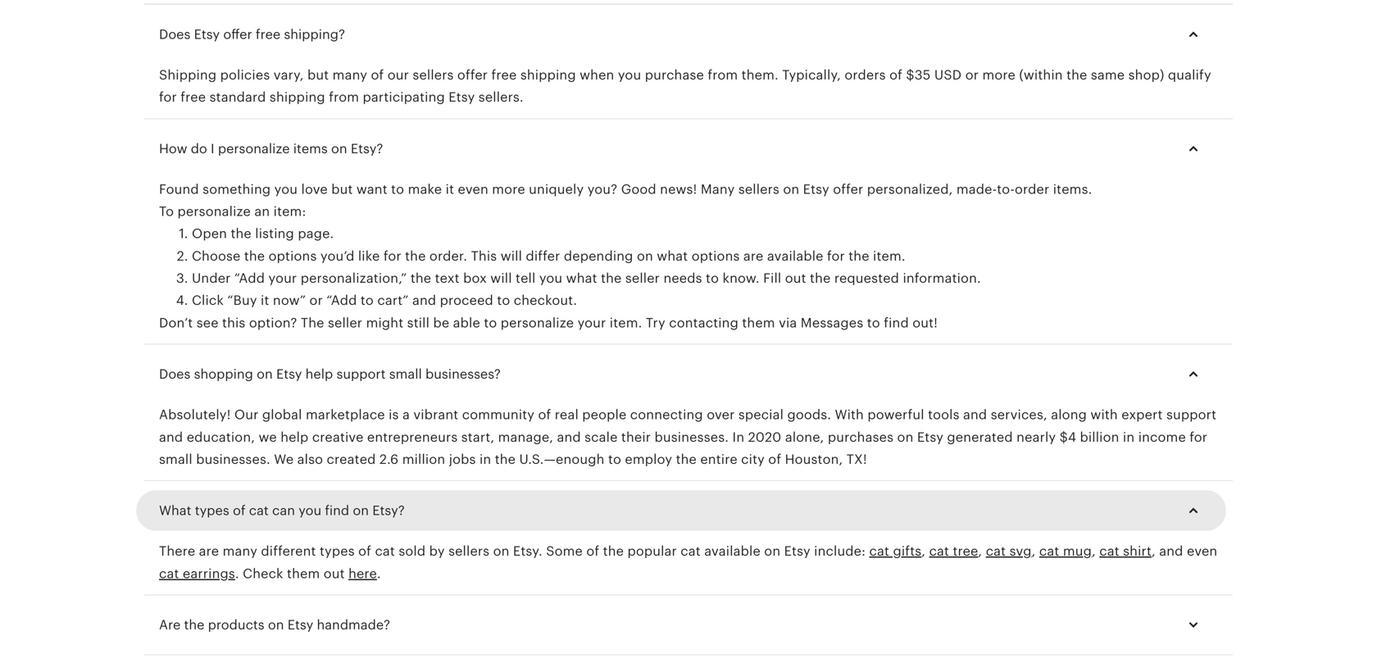 Task type: locate. For each thing, give the bounding box(es) containing it.
1 vertical spatial seller
[[328, 316, 363, 330]]

1 vertical spatial more
[[492, 182, 525, 197]]

0 horizontal spatial out
[[324, 566, 345, 581]]

help up marketplace
[[306, 367, 333, 382]]

items.
[[1053, 182, 1092, 197]]

0 vertical spatial types
[[195, 504, 229, 518]]

0 horizontal spatial offer
[[223, 27, 252, 42]]

offer inside dropdown button
[[223, 27, 252, 42]]

and inside there are many different types of cat sold by sellers on etsy. some of the popular cat available on etsy include: cat gifts , cat tree , cat svg , cat mug , cat shirt , and even cat earrings . check them out here .
[[1159, 544, 1183, 559]]

help
[[306, 367, 333, 382], [281, 430, 309, 445]]

, right mug
[[1152, 544, 1156, 559]]

1 horizontal spatial "add
[[327, 293, 357, 308]]

requested
[[834, 271, 899, 286]]

of left real
[[538, 408, 551, 422]]

1 horizontal spatial support
[[1167, 408, 1217, 422]]

shopping
[[194, 367, 253, 382]]

sold
[[399, 544, 426, 559]]

etsy inside found something you love but want to make it even more uniquely you? good news! many sellers on etsy offer personalized, made-to-order items. to personalize an item: open the listing page. choose the options you'd like for the order. this will differ depending on what options are available for the item. under "add your personalization," the text box will tell you what the seller needs to know. fill out the requested information. click "buy it now" or "add to cart" and proceed to checkout. don't see this option? the seller might still be able to personalize your item. try contacting them via messages to find out!
[[803, 182, 830, 197]]

cat inside dropdown button
[[249, 504, 269, 518]]

free up 'sellers.'
[[492, 68, 517, 82]]

"add down "personalization,""
[[327, 293, 357, 308]]

the down listing
[[244, 249, 265, 263]]

1 options from the left
[[269, 249, 317, 263]]

orders
[[845, 68, 886, 82]]

on inside absolutely! our global marketplace is a vibrant community of real people connecting over special goods. with powerful tools and services, along with expert support and education, we help creative entrepreneurs start, manage, and scale their businesses. in 2020 alone, purchases on etsy generated nearly $4 billion in income for small businesses. we also created 2.6 million jobs in the u.s.—enough to employ the entire city of houston, tx!
[[897, 430, 914, 445]]

check
[[243, 566, 283, 581]]

many left our
[[333, 68, 367, 82]]

purchase
[[645, 68, 704, 82]]

to right able at the top of the page
[[484, 316, 497, 330]]

shipping
[[159, 68, 217, 82]]

small up a
[[389, 367, 422, 382]]

1 horizontal spatial small
[[389, 367, 422, 382]]

1 vertical spatial offer
[[457, 68, 488, 82]]

mug
[[1063, 544, 1092, 559]]

$4
[[1060, 430, 1076, 445]]

more inside found something you love but want to make it even more uniquely you? good news! many sellers on etsy offer personalized, made-to-order items. to personalize an item: open the listing page. choose the options you'd like for the order. this will differ depending on what options are available for the item. under "add your personalization," the text box will tell you what the seller needs to know. fill out the requested information. click "buy it now" or "add to cart" and proceed to checkout. don't see this option? the seller might still be able to personalize your item. try contacting them via messages to find out!
[[492, 182, 525, 197]]

available down what types of cat can you find on etsy? dropdown button
[[704, 544, 761, 559]]

1 vertical spatial or
[[310, 293, 323, 308]]

you right when
[[618, 68, 641, 82]]

are
[[744, 249, 764, 263], [199, 544, 219, 559]]

seller left needs
[[625, 271, 660, 286]]

1 vertical spatial it
[[261, 293, 269, 308]]

0 vertical spatial businesses.
[[655, 430, 729, 445]]

1 vertical spatial out
[[324, 566, 345, 581]]

what
[[657, 249, 688, 263], [566, 271, 597, 286]]

, left cat svg link
[[978, 544, 982, 559]]

0 horizontal spatial support
[[337, 367, 386, 382]]

1 horizontal spatial businesses.
[[655, 430, 729, 445]]

sellers.
[[479, 90, 524, 105]]

of left can
[[233, 504, 246, 518]]

vary,
[[274, 68, 304, 82]]

even right make
[[458, 182, 489, 197]]

an
[[254, 204, 270, 219]]

you?
[[588, 182, 618, 197]]

1 horizontal spatial offer
[[457, 68, 488, 82]]

0 vertical spatial available
[[767, 249, 824, 263]]

1 vertical spatial small
[[159, 452, 193, 467]]

houston,
[[785, 452, 843, 467]]

listing
[[255, 226, 294, 241]]

shipping
[[520, 68, 576, 82], [270, 90, 325, 105]]

what
[[159, 504, 191, 518]]

them left "via"
[[742, 316, 775, 330]]

0 vertical spatial support
[[337, 367, 386, 382]]

0 vertical spatial etsy?
[[351, 141, 383, 156]]

help up we
[[281, 430, 309, 445]]

the left entire
[[676, 452, 697, 467]]

"add up "buy
[[234, 271, 265, 286]]

out!
[[913, 316, 938, 330]]

offer left the personalized,
[[833, 182, 864, 197]]

1 horizontal spatial or
[[966, 68, 979, 82]]

or right usd
[[966, 68, 979, 82]]

personalize
[[218, 141, 290, 156], [178, 204, 251, 219], [501, 316, 574, 330]]

1 does from the top
[[159, 27, 191, 42]]

1 horizontal spatial them
[[742, 316, 775, 330]]

start,
[[461, 430, 495, 445]]

0 horizontal spatial are
[[199, 544, 219, 559]]

shipping down vary,
[[270, 90, 325, 105]]

there are many different types of cat sold by sellers on etsy. some of the popular cat available on etsy include: cat gifts , cat tree , cat svg , cat mug , cat shirt , and even cat earrings . check them out here .
[[159, 544, 1218, 581]]

also
[[297, 452, 323, 467]]

does inside dropdown button
[[159, 27, 191, 42]]

and up generated
[[963, 408, 987, 422]]

free down shipping
[[181, 90, 206, 105]]

cat left tree
[[929, 544, 949, 559]]

1 vertical spatial etsy?
[[372, 504, 405, 518]]

0 horizontal spatial them
[[287, 566, 320, 581]]

0 vertical spatial does
[[159, 27, 191, 42]]

0 vertical spatial offer
[[223, 27, 252, 42]]

shipping left when
[[520, 68, 576, 82]]

like
[[358, 249, 380, 263]]

on
[[331, 141, 347, 156], [783, 182, 800, 197], [637, 249, 653, 263], [257, 367, 273, 382], [897, 430, 914, 445], [353, 504, 369, 518], [493, 544, 510, 559], [764, 544, 781, 559], [268, 618, 284, 633]]

it right "buy
[[261, 293, 269, 308]]

cat svg link
[[986, 544, 1032, 559]]

0 vertical spatial sellers
[[413, 68, 454, 82]]

0 vertical spatial them
[[742, 316, 775, 330]]

item. up requested
[[873, 249, 906, 263]]

0 vertical spatial small
[[389, 367, 422, 382]]

1 vertical spatial are
[[199, 544, 219, 559]]

personalize down checkout. in the left top of the page
[[501, 316, 574, 330]]

news!
[[660, 182, 697, 197]]

1 horizontal spatial options
[[692, 249, 740, 263]]

cat down the there
[[159, 566, 179, 581]]

is
[[389, 408, 399, 422]]

find down created
[[325, 504, 349, 518]]

1 vertical spatial them
[[287, 566, 320, 581]]

, left cat tree link
[[922, 544, 926, 559]]

1 , from the left
[[922, 544, 926, 559]]

the left 'same'
[[1067, 68, 1087, 82]]

the
[[1067, 68, 1087, 82], [231, 226, 252, 241], [244, 249, 265, 263], [405, 249, 426, 263], [849, 249, 870, 263], [411, 271, 431, 286], [601, 271, 622, 286], [810, 271, 831, 286], [495, 452, 516, 467], [676, 452, 697, 467], [603, 544, 624, 559], [184, 618, 204, 633]]

are up the earrings
[[199, 544, 219, 559]]

tab list
[[144, 3, 1233, 5]]

participating
[[363, 90, 445, 105]]

support up income
[[1167, 408, 1217, 422]]

make
[[408, 182, 442, 197]]

0 horizontal spatial item.
[[610, 316, 642, 330]]

offer
[[223, 27, 252, 42], [457, 68, 488, 82], [833, 182, 864, 197]]

0 vertical spatial or
[[966, 68, 979, 82]]

item.
[[873, 249, 906, 263], [610, 316, 642, 330]]

the down depending
[[601, 271, 622, 286]]

what types of cat can you find on etsy?
[[159, 504, 405, 518]]

1 vertical spatial many
[[223, 544, 257, 559]]

what types of cat can you find on etsy? button
[[144, 491, 1218, 531]]

0 horizontal spatial in
[[480, 452, 491, 467]]

this
[[222, 316, 246, 330]]

0 vertical spatial help
[[306, 367, 333, 382]]

order
[[1015, 182, 1050, 197]]

0 vertical spatial but
[[307, 68, 329, 82]]

how do i personalize items on etsy?
[[159, 141, 383, 156]]

1 horizontal spatial more
[[983, 68, 1016, 82]]

1 horizontal spatial many
[[333, 68, 367, 82]]

1 vertical spatial support
[[1167, 408, 1217, 422]]

love
[[301, 182, 328, 197]]

0 horizontal spatial your
[[268, 271, 297, 286]]

1 horizontal spatial it
[[446, 182, 454, 197]]

0 horizontal spatial or
[[310, 293, 323, 308]]

but right vary,
[[307, 68, 329, 82]]

you'd
[[320, 249, 355, 263]]

free up vary,
[[256, 27, 281, 42]]

of inside what types of cat can you find on etsy? dropdown button
[[233, 504, 246, 518]]

. up handmade?
[[377, 566, 381, 581]]

page.
[[298, 226, 334, 241]]

for right income
[[1190, 430, 1208, 445]]

made-
[[957, 182, 997, 197]]

support inside "dropdown button"
[[337, 367, 386, 382]]

nearly
[[1017, 430, 1056, 445]]

to left know.
[[706, 271, 719, 286]]

"add
[[234, 271, 265, 286], [327, 293, 357, 308]]

your left try at top left
[[578, 316, 606, 330]]

0 vertical spatial what
[[657, 249, 688, 263]]

seller
[[625, 271, 660, 286], [328, 316, 363, 330]]

tab panel
[[144, 5, 1233, 656]]

you right can
[[299, 504, 322, 518]]

0 horizontal spatial but
[[307, 68, 329, 82]]

the inside dropdown button
[[184, 618, 204, 633]]

1 vertical spatial what
[[566, 271, 597, 286]]

checkout.
[[514, 293, 577, 308]]

cat shirt link
[[1100, 544, 1152, 559]]

available up fill
[[767, 249, 824, 263]]

5 , from the left
[[1152, 544, 1156, 559]]

to down the scale
[[608, 452, 621, 467]]

1 horizontal spatial even
[[1187, 544, 1218, 559]]

can
[[272, 504, 295, 518]]

or
[[966, 68, 979, 82], [310, 293, 323, 308]]

does for does etsy offer free shipping?
[[159, 27, 191, 42]]

on left include:
[[764, 544, 781, 559]]

offer up policies
[[223, 27, 252, 42]]

1 horizontal spatial but
[[331, 182, 353, 197]]

what up needs
[[657, 249, 688, 263]]

many up check at bottom
[[223, 544, 257, 559]]

will up tell at left
[[501, 249, 522, 263]]

the right "are"
[[184, 618, 204, 633]]

1 vertical spatial personalize
[[178, 204, 251, 219]]

1 vertical spatial available
[[704, 544, 761, 559]]

standard
[[210, 90, 266, 105]]

from left participating
[[329, 90, 359, 105]]

what down depending
[[566, 271, 597, 286]]

businesses. down education,
[[196, 452, 270, 467]]

2 vertical spatial personalize
[[501, 316, 574, 330]]

the left popular
[[603, 544, 624, 559]]

support up marketplace
[[337, 367, 386, 382]]

sellers right the by
[[449, 544, 490, 559]]

1 horizontal spatial find
[[884, 316, 909, 330]]

out right fill
[[785, 271, 806, 286]]

1 horizontal spatial free
[[256, 27, 281, 42]]

proceed
[[440, 293, 493, 308]]

2 vertical spatial offer
[[833, 182, 864, 197]]

0 vertical spatial more
[[983, 68, 1016, 82]]

jobs
[[449, 452, 476, 467]]

you inside dropdown button
[[299, 504, 322, 518]]

and right shirt
[[1159, 544, 1183, 559]]

options down listing
[[269, 249, 317, 263]]

does shopping on etsy help support small businesses?
[[159, 367, 501, 382]]

generated
[[947, 430, 1013, 445]]

more left uniquely
[[492, 182, 525, 197]]

does up shipping
[[159, 27, 191, 42]]

more left the (within
[[983, 68, 1016, 82]]

0 horizontal spatial types
[[195, 504, 229, 518]]

does inside "dropdown button"
[[159, 367, 191, 382]]

small down the absolutely!
[[159, 452, 193, 467]]

on down 'powerful'
[[897, 430, 914, 445]]

etsy
[[194, 27, 220, 42], [449, 90, 475, 105], [803, 182, 830, 197], [276, 367, 302, 382], [917, 430, 944, 445], [784, 544, 811, 559], [288, 618, 313, 633]]

1 vertical spatial types
[[320, 544, 355, 559]]

businesses. down connecting
[[655, 430, 729, 445]]

cat left shirt
[[1100, 544, 1120, 559]]

available inside there are many different types of cat sold by sellers on etsy. some of the popular cat available on etsy include: cat gifts , cat tree , cat svg , cat mug , cat shirt , and even cat earrings . check them out here .
[[704, 544, 761, 559]]

$35
[[906, 68, 931, 82]]

1 vertical spatial from
[[329, 90, 359, 105]]

1 vertical spatial help
[[281, 430, 309, 445]]

1 horizontal spatial .
[[377, 566, 381, 581]]

available inside found something you love but want to make it even more uniquely you? good news! many sellers on etsy offer personalized, made-to-order items. to personalize an item: open the listing page. choose the options you'd like for the order. this will differ depending on what options are available for the item. under "add your personalization," the text box will tell you what the seller needs to know. fill out the requested information. click "buy it now" or "add to cart" and proceed to checkout. don't see this option? the seller might still be able to personalize your item. try contacting them via messages to find out!
[[767, 249, 824, 263]]

does up the absolutely!
[[159, 367, 191, 382]]

to left the cart"
[[361, 293, 374, 308]]

0 vertical spatial out
[[785, 271, 806, 286]]

i
[[211, 141, 215, 156]]

1 horizontal spatial in
[[1123, 430, 1135, 445]]

1 vertical spatial free
[[492, 68, 517, 82]]

for down shipping
[[159, 90, 177, 105]]

from
[[708, 68, 738, 82], [329, 90, 359, 105]]

on right shopping
[[257, 367, 273, 382]]

1 horizontal spatial item.
[[873, 249, 906, 263]]

find left out!
[[884, 316, 909, 330]]

0 vertical spatial in
[[1123, 430, 1135, 445]]

support
[[337, 367, 386, 382], [1167, 408, 1217, 422]]

1 . from the left
[[235, 566, 239, 581]]

in right jobs
[[480, 452, 491, 467]]

. left check at bottom
[[235, 566, 239, 581]]

available
[[767, 249, 824, 263], [704, 544, 761, 559]]

1 vertical spatial even
[[1187, 544, 1218, 559]]

small
[[389, 367, 422, 382], [159, 452, 193, 467]]

typically,
[[782, 68, 841, 82]]

do
[[191, 141, 207, 156]]

of right the city
[[768, 452, 781, 467]]

0 horizontal spatial "add
[[234, 271, 265, 286]]

policies
[[220, 68, 270, 82]]

personalize up open
[[178, 204, 251, 219]]

1 horizontal spatial types
[[320, 544, 355, 559]]

does for does shopping on etsy help support small businesses?
[[159, 367, 191, 382]]

1 horizontal spatial your
[[578, 316, 606, 330]]

of up here
[[358, 544, 371, 559]]

out left here link
[[324, 566, 345, 581]]

0 vertical spatial from
[[708, 68, 738, 82]]

u.s.—enough
[[519, 452, 605, 467]]

0 vertical spatial are
[[744, 249, 764, 263]]

2 does from the top
[[159, 367, 191, 382]]

tools
[[928, 408, 960, 422]]

able
[[453, 316, 480, 330]]

etsy inside shipping policies vary, but many of our sellers offer free shipping when you purchase from them. typically, orders of $35 usd or more (within the same shop) qualify for free standard shipping from participating etsy sellers.
[[449, 90, 475, 105]]

0 vertical spatial item.
[[873, 249, 906, 263]]

shirt
[[1123, 544, 1152, 559]]

types
[[195, 504, 229, 518], [320, 544, 355, 559]]

item. left try at top left
[[610, 316, 642, 330]]

something
[[203, 182, 271, 197]]

1 horizontal spatial out
[[785, 271, 806, 286]]

some
[[546, 544, 583, 559]]

1 horizontal spatial available
[[767, 249, 824, 263]]

0 vertical spatial free
[[256, 27, 281, 42]]

on inside "dropdown button"
[[257, 367, 273, 382]]

for
[[159, 90, 177, 105], [384, 249, 402, 263], [827, 249, 845, 263], [1190, 430, 1208, 445]]

it right make
[[446, 182, 454, 197]]

1 vertical spatial but
[[331, 182, 353, 197]]

0 vertical spatial many
[[333, 68, 367, 82]]

but right love
[[331, 182, 353, 197]]

we
[[259, 430, 277, 445]]

1 vertical spatial businesses.
[[196, 452, 270, 467]]

of left our
[[371, 68, 384, 82]]

1 vertical spatial will
[[490, 271, 512, 286]]

types up here link
[[320, 544, 355, 559]]

more
[[983, 68, 1016, 82], [492, 182, 525, 197]]

etsy? up want
[[351, 141, 383, 156]]

2 vertical spatial free
[[181, 90, 206, 105]]

0 vertical spatial your
[[268, 271, 297, 286]]

0 horizontal spatial many
[[223, 544, 257, 559]]

1 horizontal spatial from
[[708, 68, 738, 82]]

small inside absolutely! our global marketplace is a vibrant community of real people connecting over special goods. with powerful tools and services, along with expert support and education, we help creative entrepreneurs start, manage, and scale their businesses. in 2020 alone, purchases on etsy generated nearly $4 billion in income for small businesses. we also created 2.6 million jobs in the u.s.—enough to employ the entire city of houston, tx!
[[159, 452, 193, 467]]

many inside shipping policies vary, but many of our sellers offer free shipping when you purchase from them. typically, orders of $35 usd or more (within the same shop) qualify for free standard shipping from participating etsy sellers.
[[333, 68, 367, 82]]

2 . from the left
[[377, 566, 381, 581]]

0 vertical spatial find
[[884, 316, 909, 330]]

open
[[192, 226, 227, 241]]

0 horizontal spatial small
[[159, 452, 193, 467]]



Task type: describe. For each thing, give the bounding box(es) containing it.
we
[[274, 452, 294, 467]]

how do i personalize items on etsy? button
[[144, 129, 1218, 168]]

1 vertical spatial "add
[[327, 293, 357, 308]]

here
[[348, 566, 377, 581]]

types inside there are many different types of cat sold by sellers on etsy. some of the popular cat available on etsy include: cat gifts , cat tree , cat svg , cat mug , cat shirt , and even cat earrings . check them out here .
[[320, 544, 355, 559]]

etsy inside there are many different types of cat sold by sellers on etsy. some of the popular cat available on etsy include: cat gifts , cat tree , cat svg , cat mug , cat shirt , and even cat earrings . check them out here .
[[784, 544, 811, 559]]

cat left sold
[[375, 544, 395, 559]]

gifts
[[893, 544, 922, 559]]

personalized,
[[867, 182, 953, 197]]

personalize inside dropdown button
[[218, 141, 290, 156]]

etsy inside does shopping on etsy help support small businesses? "dropdown button"
[[276, 367, 302, 382]]

usd
[[935, 68, 962, 82]]

many inside there are many different types of cat sold by sellers on etsy. some of the popular cat available on etsy include: cat gifts , cat tree , cat svg , cat mug , cat shirt , and even cat earrings . check them out here .
[[223, 544, 257, 559]]

for up requested
[[827, 249, 845, 263]]

include:
[[814, 544, 866, 559]]

to right proceed
[[497, 293, 510, 308]]

0 horizontal spatial seller
[[328, 316, 363, 330]]

creative
[[312, 430, 364, 445]]

etsy? inside what types of cat can you find on etsy? dropdown button
[[372, 504, 405, 518]]

for inside absolutely! our global marketplace is a vibrant community of real people connecting over special goods. with powerful tools and services, along with expert support and education, we help creative entrepreneurs start, manage, and scale their businesses. in 2020 alone, purchases on etsy generated nearly $4 billion in income for small businesses. we also created 2.6 million jobs in the u.s.—enough to employ the entire city of houston, tx!
[[1190, 430, 1208, 445]]

our
[[234, 408, 259, 422]]

their
[[621, 430, 651, 445]]

along
[[1051, 408, 1087, 422]]

even inside found something you love but want to make it even more uniquely you? good news! many sellers on etsy offer personalized, made-to-order items. to personalize an item: open the listing page. choose the options you'd like for the order. this will differ depending on what options are available for the item. under "add your personalization," the text box will tell you what the seller needs to know. fill out the requested information. click "buy it now" or "add to cart" and proceed to checkout. don't see this option? the seller might still be able to personalize your item. try contacting them via messages to find out!
[[458, 182, 489, 197]]

our
[[388, 68, 409, 82]]

4 , from the left
[[1092, 544, 1096, 559]]

cat earrings link
[[159, 566, 235, 581]]

0 horizontal spatial what
[[566, 271, 597, 286]]

city
[[741, 452, 765, 467]]

same
[[1091, 68, 1125, 82]]

for right like
[[384, 249, 402, 263]]

powerful
[[868, 408, 924, 422]]

employ
[[625, 452, 672, 467]]

absolutely! our global marketplace is a vibrant community of real people connecting over special goods. with powerful tools and services, along with expert support and education, we help creative entrepreneurs start, manage, and scale their businesses. in 2020 alone, purchases on etsy generated nearly $4 billion in income for small businesses. we also created 2.6 million jobs in the u.s.—enough to employ the entire city of houston, tx!
[[159, 408, 1217, 467]]

2.6
[[380, 452, 399, 467]]

more inside shipping policies vary, but many of our sellers offer free shipping when you purchase from them. typically, orders of $35 usd or more (within the same shop) qualify for free standard shipping from participating etsy sellers.
[[983, 68, 1016, 82]]

on down created
[[353, 504, 369, 518]]

the inside there are many different types of cat sold by sellers on etsy. some of the popular cat available on etsy include: cat gifts , cat tree , cat svg , cat mug , cat shirt , and even cat earrings . check them out here .
[[603, 544, 624, 559]]

are the products on etsy handmade? button
[[144, 606, 1218, 645]]

out inside there are many different types of cat sold by sellers on etsy. some of the popular cat available on etsy include: cat gifts , cat tree , cat svg , cat mug , cat shirt , and even cat earrings . check them out here .
[[324, 566, 345, 581]]

find inside dropdown button
[[325, 504, 349, 518]]

and down the absolutely!
[[159, 430, 183, 445]]

for inside shipping policies vary, but many of our sellers offer free shipping when you purchase from them. typically, orders of $35 usd or more (within the same shop) qualify for free standard shipping from participating etsy sellers.
[[159, 90, 177, 105]]

1 horizontal spatial shipping
[[520, 68, 576, 82]]

still
[[407, 316, 430, 330]]

does etsy offer free shipping?
[[159, 27, 345, 42]]

(within
[[1019, 68, 1063, 82]]

on left etsy.
[[493, 544, 510, 559]]

them inside found something you love but want to make it even more uniquely you? good news! many sellers on etsy offer personalized, made-to-order items. to personalize an item: open the listing page. choose the options you'd like for the order. this will differ depending on what options are available for the item. under "add your personalization," the text box will tell you what the seller needs to know. fill out the requested information. click "buy it now" or "add to cart" and proceed to checkout. don't see this option? the seller might still be able to personalize your item. try contacting them via messages to find out!
[[742, 316, 775, 330]]

etsy inside are the products on etsy handmade? dropdown button
[[288, 618, 313, 633]]

the down the manage,
[[495, 452, 516, 467]]

option?
[[249, 316, 297, 330]]

special
[[739, 408, 784, 422]]

cat left "gifts"
[[869, 544, 890, 559]]

this
[[471, 249, 497, 263]]

0 horizontal spatial it
[[261, 293, 269, 308]]

etsy inside absolutely! our global marketplace is a vibrant community of real people connecting over special goods. with powerful tools and services, along with expert support and education, we help creative entrepreneurs start, manage, and scale their businesses. in 2020 alone, purchases on etsy generated nearly $4 billion in income for small businesses. we also created 2.6 million jobs in the u.s.—enough to employ the entire city of houston, tx!
[[917, 430, 944, 445]]

in
[[733, 430, 745, 445]]

now"
[[273, 293, 306, 308]]

shipping?
[[284, 27, 345, 42]]

shipping policies vary, but many of our sellers offer free shipping when you purchase from them. typically, orders of $35 usd or more (within the same shop) qualify for free standard shipping from participating etsy sellers.
[[159, 68, 1212, 105]]

expert
[[1122, 408, 1163, 422]]

offer inside found something you love but want to make it even more uniquely you? good news! many sellers on etsy offer personalized, made-to-order items. to personalize an item: open the listing page. choose the options you'd like for the order. this will differ depending on what options are available for the item. under "add your personalization," the text box will tell you what the seller needs to know. fill out the requested information. click "buy it now" or "add to cart" and proceed to checkout. don't see this option? the seller might still be able to personalize your item. try contacting them via messages to find out!
[[833, 182, 864, 197]]

cat right popular
[[681, 544, 701, 559]]

2 options from the left
[[692, 249, 740, 263]]

million
[[402, 452, 445, 467]]

are inside there are many different types of cat sold by sellers on etsy. some of the popular cat available on etsy include: cat gifts , cat tree , cat svg , cat mug , cat shirt , and even cat earrings . check them out here .
[[199, 544, 219, 559]]

to right messages
[[867, 316, 880, 330]]

uniquely
[[529, 182, 584, 197]]

3 , from the left
[[1032, 544, 1036, 559]]

cat gifts link
[[869, 544, 922, 559]]

be
[[433, 316, 449, 330]]

manage,
[[498, 430, 553, 445]]

0 vertical spatial will
[[501, 249, 522, 263]]

0 vertical spatial "add
[[234, 271, 265, 286]]

of right some at the left bottom of the page
[[586, 544, 600, 559]]

1 vertical spatial item.
[[610, 316, 642, 330]]

0 horizontal spatial free
[[181, 90, 206, 105]]

you inside shipping policies vary, but many of our sellers offer free shipping when you purchase from them. typically, orders of $35 usd or more (within the same shop) qualify for free standard shipping from participating etsy sellers.
[[618, 68, 641, 82]]

alone,
[[785, 430, 824, 445]]

help inside "dropdown button"
[[306, 367, 333, 382]]

2 , from the left
[[978, 544, 982, 559]]

absolutely!
[[159, 408, 231, 422]]

types inside what types of cat can you find on etsy? dropdown button
[[195, 504, 229, 518]]

tell
[[516, 271, 536, 286]]

them.
[[742, 68, 779, 82]]

know.
[[723, 271, 760, 286]]

information.
[[903, 271, 981, 286]]

sellers inside found something you love but want to make it even more uniquely you? good news! many sellers on etsy offer personalized, made-to-order items. to personalize an item: open the listing page. choose the options you'd like for the order. this will differ depending on what options are available for the item. under "add your personalization," the text box will tell you what the seller needs to know. fill out the requested information. click "buy it now" or "add to cart" and proceed to checkout. don't see this option? the seller might still be able to personalize your item. try contacting them via messages to find out!
[[739, 182, 780, 197]]

help inside absolutely! our global marketplace is a vibrant community of real people connecting over special goods. with powerful tools and services, along with expert support and education, we help creative entrepreneurs start, manage, and scale their businesses. in 2020 alone, purchases on etsy generated nearly $4 billion in income for small businesses. we also created 2.6 million jobs in the u.s.—enough to employ the entire city of houston, tx!
[[281, 430, 309, 445]]

0 horizontal spatial from
[[329, 90, 359, 105]]

them inside there are many different types of cat sold by sellers on etsy. some of the popular cat available on etsy include: cat gifts , cat tree , cat svg , cat mug , cat shirt , and even cat earrings . check them out here .
[[287, 566, 320, 581]]

the left order.
[[405, 249, 426, 263]]

see
[[197, 316, 219, 330]]

to right want
[[391, 182, 404, 197]]

small inside "dropdown button"
[[389, 367, 422, 382]]

goods.
[[787, 408, 831, 422]]

2 horizontal spatial free
[[492, 68, 517, 82]]

tab panel containing does etsy offer free shipping?
[[144, 5, 1233, 656]]

sellers inside shipping policies vary, but many of our sellers offer free shipping when you purchase from them. typically, orders of $35 usd or more (within the same shop) qualify for free standard shipping from participating etsy sellers.
[[413, 68, 454, 82]]

of left $35
[[890, 68, 903, 82]]

don't
[[159, 316, 193, 330]]

the right open
[[231, 226, 252, 241]]

the inside shipping policies vary, but many of our sellers offer free shipping when you purchase from them. typically, orders of $35 usd or more (within the same shop) qualify for free standard shipping from participating etsy sellers.
[[1067, 68, 1087, 82]]

choose
[[192, 249, 241, 263]]

here link
[[348, 566, 377, 581]]

1 vertical spatial your
[[578, 316, 606, 330]]

are inside found something you love but want to make it even more uniquely you? good news! many sellers on etsy offer personalized, made-to-order items. to personalize an item: open the listing page. choose the options you'd like for the order. this will differ depending on what options are available for the item. under "add your personalization," the text box will tell you what the seller needs to know. fill out the requested information. click "buy it now" or "add to cart" and proceed to checkout. don't see this option? the seller might still be able to personalize your item. try contacting them via messages to find out!
[[744, 249, 764, 263]]

svg
[[1010, 544, 1032, 559]]

under
[[192, 271, 231, 286]]

etsy? inside how do i personalize items on etsy? dropdown button
[[351, 141, 383, 156]]

you up checkout. in the left top of the page
[[539, 271, 563, 286]]

vibrant
[[414, 408, 459, 422]]

different
[[261, 544, 316, 559]]

does etsy offer free shipping? button
[[144, 15, 1218, 54]]

over
[[707, 408, 735, 422]]

to inside absolutely! our global marketplace is a vibrant community of real people connecting over special goods. with powerful tools and services, along with expert support and education, we help creative entrepreneurs start, manage, and scale their businesses. in 2020 alone, purchases on etsy generated nearly $4 billion in income for small businesses. we also created 2.6 million jobs in the u.s.—enough to employ the entire city of houston, tx!
[[608, 452, 621, 467]]

or inside found something you love but want to make it even more uniquely you? good news! many sellers on etsy offer personalized, made-to-order items. to personalize an item: open the listing page. choose the options you'd like for the order. this will differ depending on what options are available for the item. under "add your personalization," the text box will tell you what the seller needs to know. fill out the requested information. click "buy it now" or "add to cart" and proceed to checkout. don't see this option? the seller might still be able to personalize your item. try contacting them via messages to find out!
[[310, 293, 323, 308]]

0 horizontal spatial shipping
[[270, 90, 325, 105]]

offer inside shipping policies vary, but many of our sellers offer free shipping when you purchase from them. typically, orders of $35 usd or more (within the same shop) qualify for free standard shipping from participating etsy sellers.
[[457, 68, 488, 82]]

you up item:
[[274, 182, 298, 197]]

1 horizontal spatial seller
[[625, 271, 660, 286]]

sellers inside there are many different types of cat sold by sellers on etsy. some of the popular cat available on etsy include: cat gifts , cat tree , cat svg , cat mug , cat shirt , and even cat earrings . check them out here .
[[449, 544, 490, 559]]

to-
[[997, 182, 1015, 197]]

even inside there are many different types of cat sold by sellers on etsy. some of the popular cat available on etsy include: cat gifts , cat tree , cat svg , cat mug , cat shirt , and even cat earrings . check them out here .
[[1187, 544, 1218, 559]]

cat left mug
[[1039, 544, 1060, 559]]

by
[[429, 544, 445, 559]]

but inside found something you love but want to make it even more uniquely you? good news! many sellers on etsy offer personalized, made-to-order items. to personalize an item: open the listing page. choose the options you'd like for the order. this will differ depending on what options are available for the item. under "add your personalization," the text box will tell you what the seller needs to know. fill out the requested information. click "buy it now" or "add to cart" and proceed to checkout. don't see this option? the seller might still be able to personalize your item. try contacting them via messages to find out!
[[331, 182, 353, 197]]

the up requested
[[849, 249, 870, 263]]

etsy inside does etsy offer free shipping? dropdown button
[[194, 27, 220, 42]]

when
[[580, 68, 614, 82]]

businesses?
[[426, 367, 501, 382]]

cart"
[[377, 293, 409, 308]]

box
[[463, 271, 487, 286]]

find inside found something you love but want to make it even more uniquely you? good news! many sellers on etsy offer personalized, made-to-order items. to personalize an item: open the listing page. choose the options you'd like for the order. this will differ depending on what options are available for the item. under "add your personalization," the text box will tell you what the seller needs to know. fill out the requested information. click "buy it now" or "add to cart" and proceed to checkout. don't see this option? the seller might still be able to personalize your item. try contacting them via messages to find out!
[[884, 316, 909, 330]]

2020
[[748, 430, 782, 445]]

on right "many" on the right
[[783, 182, 800, 197]]

on right depending
[[637, 249, 653, 263]]

out inside found something you love but want to make it even more uniquely you? good news! many sellers on etsy offer personalized, made-to-order items. to personalize an item: open the listing page. choose the options you'd like for the order. this will differ depending on what options are available for the item. under "add your personalization," the text box will tell you what the seller needs to know. fill out the requested information. click "buy it now" or "add to cart" and proceed to checkout. don't see this option? the seller might still be able to personalize your item. try contacting them via messages to find out!
[[785, 271, 806, 286]]

but inside shipping policies vary, but many of our sellers offer free shipping when you purchase from them. typically, orders of $35 usd or more (within the same shop) qualify for free standard shipping from participating etsy sellers.
[[307, 68, 329, 82]]

1 vertical spatial in
[[480, 452, 491, 467]]

a
[[403, 408, 410, 422]]

or inside shipping policies vary, but many of our sellers offer free shipping when you purchase from them. typically, orders of $35 usd or more (within the same shop) qualify for free standard shipping from participating etsy sellers.
[[966, 68, 979, 82]]

scale
[[585, 430, 618, 445]]

needs
[[664, 271, 702, 286]]

the up messages
[[810, 271, 831, 286]]

0 vertical spatial it
[[446, 182, 454, 197]]

qualify
[[1168, 68, 1212, 82]]

support inside absolutely! our global marketplace is a vibrant community of real people connecting over special goods. with powerful tools and services, along with expert support and education, we help creative entrepreneurs start, manage, and scale their businesses. in 2020 alone, purchases on etsy generated nearly $4 billion in income for small businesses. we also created 2.6 million jobs in the u.s.—enough to employ the entire city of houston, tx!
[[1167, 408, 1217, 422]]

0 horizontal spatial businesses.
[[196, 452, 270, 467]]

via
[[779, 316, 797, 330]]

real
[[555, 408, 579, 422]]

with
[[1091, 408, 1118, 422]]

free inside dropdown button
[[256, 27, 281, 42]]

and down real
[[557, 430, 581, 445]]

are the products on etsy handmade?
[[159, 618, 390, 633]]

order.
[[430, 249, 467, 263]]

the left text on the top of the page
[[411, 271, 431, 286]]

on right products
[[268, 618, 284, 633]]

messages
[[801, 316, 864, 330]]

and inside found something you love but want to make it even more uniquely you? good news! many sellers on etsy offer personalized, made-to-order items. to personalize an item: open the listing page. choose the options you'd like for the order. this will differ depending on what options are available for the item. under "add your personalization," the text box will tell you what the seller needs to know. fill out the requested information. click "buy it now" or "add to cart" and proceed to checkout. don't see this option? the seller might still be able to personalize your item. try contacting them via messages to find out!
[[412, 293, 436, 308]]

on right items at the left top
[[331, 141, 347, 156]]

text
[[435, 271, 460, 286]]

cat left svg
[[986, 544, 1006, 559]]



Task type: vqa. For each thing, say whether or not it's contained in the screenshot.
right Businesses.
yes



